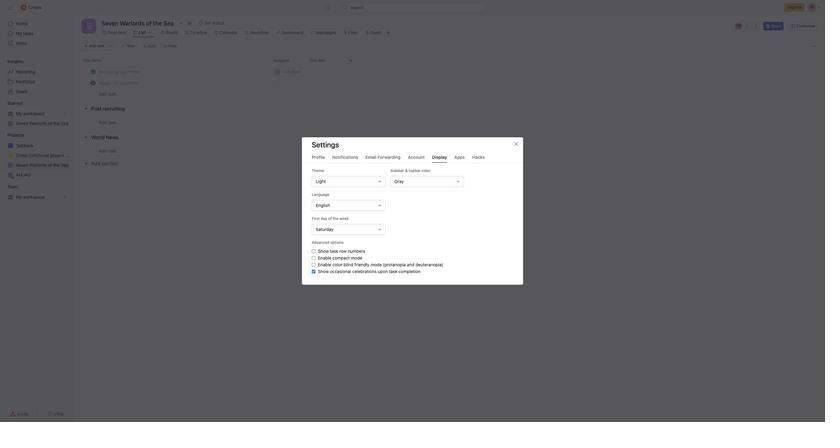 Task type: describe. For each thing, give the bounding box(es) containing it.
my workspace inside starred element
[[16, 111, 45, 116]]

upon
[[378, 269, 388, 274]]

workspace inside teams element
[[23, 195, 45, 200]]

add section button
[[81, 158, 121, 169]]

projects element
[[0, 130, 74, 181]]

english
[[316, 203, 330, 208]]

email forwarding
[[366, 155, 401, 160]]

tyler black
[[282, 69, 301, 74]]

seven warlords of the sea inside projects element
[[16, 163, 68, 168]]

tb button
[[736, 22, 743, 30]]

add task… button for news
[[99, 148, 120, 155]]

portfolios
[[16, 79, 35, 84]]

show for show task row numbers
[[318, 249, 329, 254]]

apps
[[455, 155, 465, 160]]

display
[[433, 155, 447, 160]]

completed image
[[89, 79, 97, 87]]

starred
[[7, 101, 23, 106]]

2 vertical spatial the
[[333, 216, 339, 221]]

team button
[[0, 184, 18, 190]]

gantt
[[371, 30, 382, 35]]

Assign HQ locations text field
[[97, 80, 140, 86]]

reporting
[[16, 69, 35, 74]]

add task… for recruiting
[[99, 120, 120, 125]]

seven warlords of the sea inside starred element
[[16, 121, 68, 126]]

insights element
[[0, 56, 74, 98]]

world news
[[91, 135, 119, 140]]

the inside starred element
[[53, 121, 60, 126]]

advanced options
[[312, 240, 344, 245]]

light button
[[312, 176, 386, 187]]

warlords inside projects element
[[29, 163, 47, 168]]

add section
[[91, 161, 119, 166]]

and
[[407, 262, 415, 268]]

projects button
[[0, 132, 24, 138]]

english button
[[312, 200, 386, 211]]

Show task row numbers checkbox
[[312, 250, 316, 253]]

profile
[[312, 155, 325, 160]]

timeline link
[[185, 29, 207, 36]]

plan
[[65, 153, 74, 158]]

task… inside header untitled section tree grid
[[108, 91, 120, 97]]

1 vertical spatial color
[[333, 262, 343, 268]]

amjad link
[[4, 170, 70, 180]]

options
[[331, 240, 344, 245]]

task
[[83, 58, 91, 63]]

overview
[[107, 30, 126, 35]]

due
[[310, 58, 317, 63]]

world
[[91, 135, 105, 140]]

dashboard link
[[277, 29, 304, 36]]

show task row numbers
[[318, 249, 366, 254]]

2 horizontal spatial task
[[389, 269, 398, 274]]

theme
[[312, 169, 324, 173]]

post recruiting
[[91, 106, 125, 112]]

news
[[106, 135, 119, 140]]

friendly
[[355, 262, 370, 268]]

my tasks
[[16, 31, 34, 36]]

team
[[7, 184, 18, 189]]

upgrade button
[[785, 3, 806, 12]]

upgrade
[[788, 5, 803, 10]]

due date
[[310, 58, 326, 63]]

teams element
[[0, 181, 74, 204]]

completed checkbox for assign hq locations text field
[[89, 79, 97, 87]]

talkback link
[[4, 141, 70, 151]]

add task
[[89, 44, 104, 48]]

blind
[[344, 262, 354, 268]]

insights button
[[0, 58, 23, 65]]

files link
[[344, 29, 358, 36]]

gantt link
[[366, 29, 382, 36]]

add task… row for post recruiting
[[74, 117, 826, 128]]

row containing tb
[[74, 66, 826, 77]]

saturday button
[[312, 224, 386, 235]]

my for teams element
[[16, 195, 22, 200]]

calendar link
[[215, 29, 238, 36]]

seven inside projects element
[[16, 163, 28, 168]]

enable color blind friendly mode (protanopia and deuteranopia)
[[318, 262, 444, 268]]

name
[[92, 58, 101, 63]]

talkback
[[16, 143, 33, 148]]

gray
[[395, 179, 404, 184]]

completed checkbox for recruiting top pirates 'text field'
[[89, 68, 97, 75]]

header untitled section tree grid
[[74, 66, 826, 100]]

task… for news
[[108, 148, 120, 154]]

tb inside "button"
[[737, 24, 742, 28]]

add task… for news
[[99, 148, 120, 154]]

enable for enable compact mode
[[318, 256, 332, 261]]

projects
[[7, 133, 24, 138]]

files
[[349, 30, 358, 35]]

my inside starred element
[[16, 111, 22, 116]]

celebrations
[[353, 269, 377, 274]]

goals
[[16, 89, 27, 94]]

invite button
[[6, 409, 32, 420]]

seven warlords of the sea link inside projects element
[[4, 161, 70, 170]]

Enable compact mode checkbox
[[312, 256, 316, 260]]

amjad
[[16, 173, 31, 178]]

board
[[166, 30, 178, 35]]

topbar
[[409, 169, 421, 173]]

my workspace link inside starred element
[[4, 109, 70, 119]]

add for add task… 'row' associated with post recruiting
[[99, 120, 107, 125]]

hide sidebar image
[[8, 5, 13, 10]]

recruiting top pirates cell
[[74, 66, 271, 77]]

collapse task list for this section image for post recruiting
[[83, 106, 88, 111]]

completed image
[[89, 68, 97, 75]]

occasional
[[330, 269, 351, 274]]

share button
[[764, 22, 785, 30]]

saturday
[[316, 227, 334, 232]]

list image
[[85, 22, 93, 30]]

invite
[[17, 412, 28, 417]]

cross-functional project plan link
[[4, 151, 74, 161]]

my workspace link inside teams element
[[4, 193, 70, 202]]

home link
[[4, 19, 70, 29]]

completion
[[399, 269, 421, 274]]

email
[[366, 155, 377, 160]]

workspace inside starred element
[[23, 111, 45, 116]]

1 horizontal spatial color
[[422, 169, 431, 173]]



Task type: vqa. For each thing, say whether or not it's contained in the screenshot.
2nd Mark complete checkbox from the top
no



Task type: locate. For each thing, give the bounding box(es) containing it.
add down post recruiting
[[99, 120, 107, 125]]

row
[[74, 55, 826, 66], [81, 66, 819, 66], [74, 66, 826, 77], [74, 77, 826, 89]]

0 vertical spatial add task…
[[99, 91, 120, 97]]

2 workspace from the top
[[23, 195, 45, 200]]

sea inside starred element
[[61, 121, 68, 126]]

1 vertical spatial add task…
[[99, 120, 120, 125]]

0 vertical spatial my workspace
[[16, 111, 45, 116]]

add task button
[[81, 42, 107, 50]]

1 task… from the top
[[108, 91, 120, 97]]

project
[[50, 153, 64, 158]]

of
[[48, 121, 52, 126], [48, 163, 52, 168], [328, 216, 332, 221]]

seven warlords of the sea up talkback link
[[16, 121, 68, 126]]

enable compact mode
[[318, 256, 363, 261]]

1 vertical spatial the
[[53, 163, 60, 168]]

my down team
[[16, 195, 22, 200]]

starred element
[[0, 98, 74, 130]]

sea inside projects element
[[61, 163, 68, 168]]

1 vertical spatial mode
[[371, 262, 382, 268]]

warlords up talkback link
[[29, 121, 47, 126]]

my tasks link
[[4, 29, 70, 38]]

0 vertical spatial collapse task list for this section image
[[83, 106, 88, 111]]

enable right "enable color blind friendly mode (protanopia and deuteranopia)" option
[[318, 262, 332, 268]]

row containing task name
[[74, 55, 826, 66]]

1 add task… button from the top
[[99, 91, 120, 97]]

add left section
[[91, 161, 101, 166]]

1 add task… from the top
[[99, 91, 120, 97]]

tyler
[[282, 69, 291, 74]]

tasks
[[23, 31, 34, 36]]

add up post recruiting button
[[99, 91, 107, 97]]

1 vertical spatial task
[[330, 249, 339, 254]]

add task… up section
[[99, 148, 120, 154]]

0 vertical spatial workspace
[[23, 111, 45, 116]]

inbox
[[16, 41, 27, 46]]

light
[[316, 179, 326, 184]]

task up name
[[97, 44, 104, 48]]

task inside button
[[97, 44, 104, 48]]

section
[[102, 161, 119, 166]]

1 my from the top
[[16, 31, 22, 36]]

2 add task… button from the top
[[99, 119, 120, 126]]

1 collapse task list for this section image from the top
[[83, 106, 88, 111]]

account
[[408, 155, 425, 160]]

color
[[422, 169, 431, 173], [333, 262, 343, 268]]

seven up projects
[[16, 121, 28, 126]]

my workspace link down amjad link on the top of page
[[4, 193, 70, 202]]

cross-functional project plan
[[16, 153, 74, 158]]

the up talkback link
[[53, 121, 60, 126]]

seven warlords of the sea link inside starred element
[[4, 119, 70, 129]]

warlords
[[29, 121, 47, 126], [29, 163, 47, 168]]

completed checkbox inside recruiting top pirates cell
[[89, 68, 97, 75]]

1 completed checkbox from the top
[[89, 68, 97, 75]]

tb
[[737, 24, 742, 28], [275, 69, 280, 74]]

add task… button down post recruiting button
[[99, 119, 120, 126]]

mode down the numbers
[[351, 256, 363, 261]]

task… up section
[[108, 148, 120, 154]]

3 my from the top
[[16, 195, 22, 200]]

Completed checkbox
[[89, 68, 97, 75], [89, 79, 97, 87]]

2 seven warlords of the sea link from the top
[[4, 161, 70, 170]]

1 show from the top
[[318, 249, 329, 254]]

2 sea from the top
[[61, 163, 68, 168]]

hacks
[[473, 155, 485, 160]]

first
[[312, 216, 320, 221]]

1 vertical spatial my workspace
[[16, 195, 45, 200]]

date
[[318, 58, 326, 63]]

add
[[89, 44, 96, 48], [99, 91, 107, 97], [99, 120, 107, 125], [99, 148, 107, 154], [91, 161, 101, 166]]

dashboard
[[282, 30, 304, 35]]

mode up upon
[[371, 262, 382, 268]]

collapse task list for this section image left post on the left of the page
[[83, 106, 88, 111]]

row
[[340, 249, 347, 254]]

1 vertical spatial seven
[[16, 163, 28, 168]]

task… down recruiting
[[108, 120, 120, 125]]

Enable color blind friendly mode (protanopia and deuteranopia) checkbox
[[312, 263, 316, 267]]

0 vertical spatial seven
[[16, 121, 28, 126]]

0 vertical spatial completed checkbox
[[89, 68, 97, 75]]

cross-
[[16, 153, 29, 158]]

global element
[[0, 15, 74, 52]]

sea
[[61, 121, 68, 126], [61, 163, 68, 168]]

add task… inside header untitled section tree grid
[[99, 91, 120, 97]]

0 horizontal spatial mode
[[351, 256, 363, 261]]

collapse task list for this section image
[[83, 106, 88, 111], [83, 135, 88, 140]]

completed checkbox down completed icon
[[89, 79, 97, 87]]

2 seven from the top
[[16, 163, 28, 168]]

workspace down amjad link on the top of page
[[23, 195, 45, 200]]

insights
[[7, 59, 23, 64]]

collapse task list for this section image for world news
[[83, 135, 88, 140]]

1 horizontal spatial mode
[[371, 262, 382, 268]]

0 vertical spatial color
[[422, 169, 431, 173]]

1 seven warlords of the sea link from the top
[[4, 119, 70, 129]]

0 vertical spatial tb
[[737, 24, 742, 28]]

1 vertical spatial enable
[[318, 262, 332, 268]]

task for add
[[97, 44, 104, 48]]

1 sea from the top
[[61, 121, 68, 126]]

3 add task… from the top
[[99, 148, 120, 154]]

add task… button up section
[[99, 148, 120, 155]]

1 vertical spatial seven warlords of the sea link
[[4, 161, 70, 170]]

2 vertical spatial add task…
[[99, 148, 120, 154]]

2 enable from the top
[[318, 262, 332, 268]]

0 vertical spatial enable
[[318, 256, 332, 261]]

2 show from the top
[[318, 269, 329, 274]]

show for show occasional celebrations upon task completion
[[318, 269, 329, 274]]

warlords down cross-functional project plan link at the left
[[29, 163, 47, 168]]

gray button
[[391, 176, 465, 187]]

goals link
[[4, 87, 70, 97]]

overview link
[[102, 29, 126, 36]]

of up talkback link
[[48, 121, 52, 126]]

the left week
[[333, 216, 339, 221]]

2 task… from the top
[[108, 120, 120, 125]]

2 warlords from the top
[[29, 163, 47, 168]]

seven warlords of the sea link
[[4, 119, 70, 129], [4, 161, 70, 170]]

1 vertical spatial warlords
[[29, 163, 47, 168]]

remove from starred image
[[187, 21, 192, 26]]

0 vertical spatial seven warlords of the sea link
[[4, 119, 70, 129]]

color up gray dropdown button
[[422, 169, 431, 173]]

tb inside 'row'
[[275, 69, 280, 74]]

language
[[312, 193, 330, 197]]

2 add task… from the top
[[99, 120, 120, 125]]

my for global element
[[16, 31, 22, 36]]

add inside header untitled section tree grid
[[99, 91, 107, 97]]

2 my from the top
[[16, 111, 22, 116]]

seven down cross-
[[16, 163, 28, 168]]

task down (protanopia
[[389, 269, 398, 274]]

my left tasks
[[16, 31, 22, 36]]

show occasional celebrations upon task completion
[[318, 269, 421, 274]]

show right 'show occasional celebrations upon task completion' option
[[318, 269, 329, 274]]

1 vertical spatial workspace
[[23, 195, 45, 200]]

2 vertical spatial of
[[328, 216, 332, 221]]

(protanopia
[[383, 262, 406, 268]]

workflow
[[250, 30, 269, 35]]

add for 1st add task… 'row'
[[99, 91, 107, 97]]

0 vertical spatial of
[[48, 121, 52, 126]]

2 collapse task list for this section image from the top
[[83, 135, 88, 140]]

add task… button for recruiting
[[99, 119, 120, 126]]

compact
[[333, 256, 350, 261]]

notifications
[[333, 155, 359, 160]]

task…
[[108, 91, 120, 97], [108, 120, 120, 125], [108, 148, 120, 154]]

the down project
[[53, 163, 60, 168]]

mode
[[351, 256, 363, 261], [371, 262, 382, 268]]

1 my workspace link from the top
[[4, 109, 70, 119]]

enable right "enable compact mode" option
[[318, 256, 332, 261]]

0 vertical spatial sea
[[61, 121, 68, 126]]

hacks button
[[473, 155, 485, 163]]

&
[[406, 169, 408, 173]]

functional
[[29, 153, 49, 158]]

show down advanced
[[318, 249, 329, 254]]

of right day
[[328, 216, 332, 221]]

2 my workspace from the top
[[16, 195, 45, 200]]

1 warlords from the top
[[29, 121, 47, 126]]

messages
[[316, 30, 337, 35]]

list
[[139, 30, 146, 35]]

account button
[[408, 155, 425, 163]]

2 vertical spatial task…
[[108, 148, 120, 154]]

my workspace down starred
[[16, 111, 45, 116]]

task left row
[[330, 249, 339, 254]]

seven warlords of the sea
[[16, 121, 68, 126], [16, 163, 68, 168]]

my inside the my tasks link
[[16, 31, 22, 36]]

Show occasional celebrations upon task completion checkbox
[[312, 270, 316, 274]]

1 add task… row from the top
[[74, 88, 826, 100]]

task for show
[[330, 249, 339, 254]]

add task… button
[[99, 91, 120, 97], [99, 119, 120, 126], [99, 148, 120, 155]]

0 horizontal spatial task
[[97, 44, 104, 48]]

0 vertical spatial add task… button
[[99, 91, 120, 97]]

1 vertical spatial add task… button
[[99, 119, 120, 126]]

sidebar
[[391, 169, 405, 173]]

0 vertical spatial seven warlords of the sea
[[16, 121, 68, 126]]

profile button
[[312, 155, 325, 163]]

email forwarding button
[[366, 155, 401, 163]]

inbox link
[[4, 38, 70, 48]]

assign hq locations cell
[[74, 77, 271, 89]]

0 vertical spatial add task… row
[[74, 88, 826, 100]]

workspace down goals link
[[23, 111, 45, 116]]

world news button
[[91, 132, 119, 143]]

seven
[[16, 121, 28, 126], [16, 163, 28, 168]]

2 my workspace link from the top
[[4, 193, 70, 202]]

home
[[16, 21, 28, 26]]

0 vertical spatial task
[[97, 44, 104, 48]]

seven inside starred element
[[16, 121, 28, 126]]

task
[[97, 44, 104, 48], [330, 249, 339, 254], [389, 269, 398, 274]]

settings
[[312, 141, 339, 149]]

my inside teams element
[[16, 195, 22, 200]]

0 vertical spatial task…
[[108, 91, 120, 97]]

2 add task… row from the top
[[74, 117, 826, 128]]

the inside projects element
[[53, 163, 60, 168]]

workflow link
[[245, 29, 269, 36]]

0 vertical spatial my workspace link
[[4, 109, 70, 119]]

2 completed checkbox from the top
[[89, 79, 97, 87]]

first day of the week
[[312, 216, 349, 221]]

0 vertical spatial my
[[16, 31, 22, 36]]

Recruiting top Pirates text field
[[97, 69, 143, 75]]

1 vertical spatial my workspace link
[[4, 193, 70, 202]]

1 vertical spatial of
[[48, 163, 52, 168]]

1 vertical spatial show
[[318, 269, 329, 274]]

assignee
[[274, 58, 289, 63]]

1 enable from the top
[[318, 256, 332, 261]]

2 vertical spatial task
[[389, 269, 398, 274]]

add task… button inside header untitled section tree grid
[[99, 91, 120, 97]]

0 horizontal spatial tb
[[275, 69, 280, 74]]

timeline
[[190, 30, 207, 35]]

of inside projects element
[[48, 163, 52, 168]]

3 add task… row from the top
[[74, 145, 826, 157]]

day
[[321, 216, 327, 221]]

2 seven warlords of the sea from the top
[[16, 163, 68, 168]]

add task… row
[[74, 88, 826, 100], [74, 117, 826, 128], [74, 145, 826, 157]]

forwarding
[[378, 155, 401, 160]]

advanced
[[312, 240, 330, 245]]

1 vertical spatial seven warlords of the sea
[[16, 163, 68, 168]]

add up task name
[[89, 44, 96, 48]]

black
[[292, 69, 301, 74]]

close image
[[514, 142, 519, 147]]

board link
[[161, 29, 178, 36]]

3 task… from the top
[[108, 148, 120, 154]]

enable for enable color blind friendly mode (protanopia and deuteranopia)
[[318, 262, 332, 268]]

1 vertical spatial tb
[[275, 69, 280, 74]]

1 vertical spatial task…
[[108, 120, 120, 125]]

add up add section button
[[99, 148, 107, 154]]

my down starred
[[16, 111, 22, 116]]

week
[[340, 216, 349, 221]]

0 vertical spatial show
[[318, 249, 329, 254]]

deuteranopia)
[[416, 262, 444, 268]]

0 horizontal spatial color
[[333, 262, 343, 268]]

0 vertical spatial the
[[53, 121, 60, 126]]

1 vertical spatial add task… row
[[74, 117, 826, 128]]

of down cross-functional project plan
[[48, 163, 52, 168]]

task… for recruiting
[[108, 120, 120, 125]]

1 vertical spatial my
[[16, 111, 22, 116]]

warlords inside starred element
[[29, 121, 47, 126]]

completed checkbox inside assign hq locations cell
[[89, 79, 97, 87]]

seven warlords of the sea down cross-functional project plan
[[16, 163, 68, 168]]

seven warlords of the sea link down the functional
[[4, 161, 70, 170]]

sidebar & topbar color
[[391, 169, 431, 173]]

my workspace inside teams element
[[16, 195, 45, 200]]

1 seven warlords of the sea from the top
[[16, 121, 68, 126]]

task… down assign hq locations text field
[[108, 91, 120, 97]]

None text field
[[100, 18, 176, 29]]

completed checkbox up completed image
[[89, 68, 97, 75]]

1 vertical spatial collapse task list for this section image
[[83, 135, 88, 140]]

portfolios link
[[4, 77, 70, 87]]

task name
[[83, 58, 101, 63]]

2 vertical spatial add task… button
[[99, 148, 120, 155]]

add task… row for world news
[[74, 145, 826, 157]]

add task… down post recruiting button
[[99, 120, 120, 125]]

add task… button down assign hq locations text field
[[99, 91, 120, 97]]

starred button
[[0, 100, 23, 106]]

add for add task… 'row' associated with world news
[[99, 148, 107, 154]]

0 vertical spatial warlords
[[29, 121, 47, 126]]

1 seven from the top
[[16, 121, 28, 126]]

0 vertical spatial mode
[[351, 256, 363, 261]]

seven warlords of the sea link up talkback link
[[4, 119, 70, 129]]

color down enable compact mode
[[333, 262, 343, 268]]

3 add task… button from the top
[[99, 148, 120, 155]]

my workspace link down goals link
[[4, 109, 70, 119]]

of inside starred element
[[48, 121, 52, 126]]

1 vertical spatial sea
[[61, 163, 68, 168]]

1 my workspace from the top
[[16, 111, 45, 116]]

2 vertical spatial add task… row
[[74, 145, 826, 157]]

2 vertical spatial my
[[16, 195, 22, 200]]

1 horizontal spatial task
[[330, 249, 339, 254]]

1 horizontal spatial tb
[[737, 24, 742, 28]]

1 vertical spatial completed checkbox
[[89, 79, 97, 87]]

add task… down assign hq locations text field
[[99, 91, 120, 97]]

my workspace down team
[[16, 195, 45, 200]]

collapse task list for this section image left world
[[83, 135, 88, 140]]

1 workspace from the top
[[23, 111, 45, 116]]



